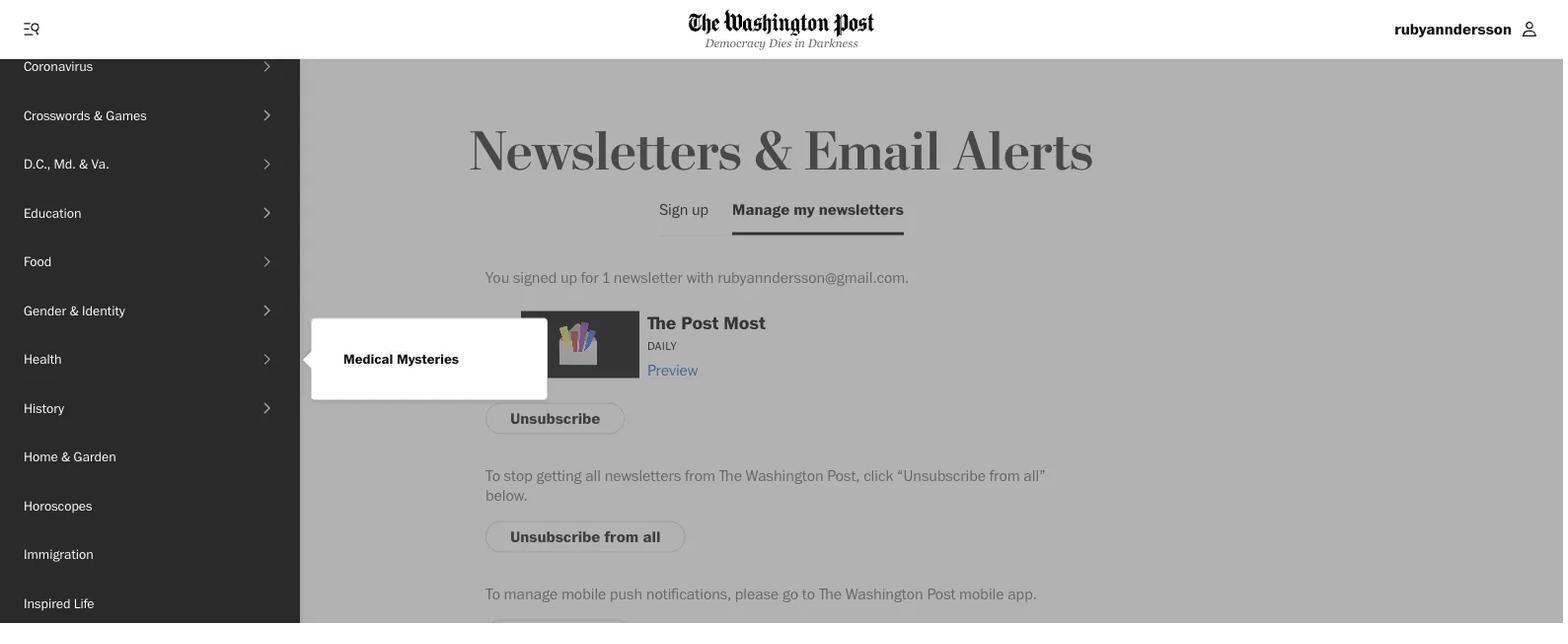 Task type: vqa. For each thing, say whether or not it's contained in the screenshot.
Sofia
no



Task type: describe. For each thing, give the bounding box(es) containing it.
search and browse sections image
[[22, 19, 41, 39]]

inspired life
[[24, 595, 94, 612]]

rubyanndersson
[[1395, 19, 1512, 38]]

coronavirus link
[[0, 42, 258, 91]]

.
[[905, 268, 909, 287]]

with
[[686, 268, 714, 287]]

signed
[[513, 268, 557, 287]]

all"
[[1024, 466, 1046, 486]]

to for to manage mobile push notifications, please go to the washington post mobile app.
[[486, 585, 500, 604]]

inspired life link
[[0, 579, 300, 624]]

for
[[581, 268, 599, 287]]

getting
[[536, 466, 582, 486]]

sections navigation element
[[0, 42, 300, 624]]

alerts
[[954, 119, 1093, 186]]

inspired
[[24, 595, 71, 612]]

crosswords & games
[[24, 107, 147, 123]]

post,
[[827, 466, 860, 486]]

d.c., md. & va.
[[24, 155, 109, 172]]

newsletters & email alerts
[[470, 119, 1093, 186]]

email
[[804, 119, 941, 186]]

to
[[802, 585, 815, 604]]

the inside the post most daily preview
[[647, 311, 676, 334]]

my
[[794, 199, 815, 219]]

please
[[735, 585, 779, 604]]

food
[[24, 253, 51, 270]]

preview link
[[647, 360, 698, 380]]

horoscopes
[[24, 497, 92, 514]]

& for garden
[[61, 449, 70, 465]]

home
[[24, 449, 58, 465]]

darkness
[[808, 36, 858, 49]]

home & garden
[[24, 449, 116, 465]]

gender & identity link
[[0, 286, 258, 335]]

push
[[610, 585, 643, 604]]

unsubscribe for unsubscribe from all
[[510, 528, 600, 547]]

& inside the d.c., md. & va. link
[[79, 155, 88, 172]]

medical mysteries link
[[328, 335, 475, 384]]

manage
[[732, 199, 790, 219]]

garden
[[74, 449, 116, 465]]

health link
[[0, 335, 258, 384]]

2 mobile from the left
[[959, 585, 1004, 604]]

tagline, democracy dies in darkness element
[[689, 36, 874, 49]]

gender
[[24, 302, 66, 319]]

washington inside to stop getting all newsletters from the washington post, click "unsubscribe from all" below.
[[746, 466, 824, 486]]

all inside unsubscribe from all button
[[643, 528, 661, 547]]

unsubscribe from all
[[510, 528, 661, 547]]

the inside to stop getting all newsletters from the washington post, click "unsubscribe from all" below.
[[719, 466, 742, 486]]

click
[[864, 466, 894, 486]]

horoscopes link
[[0, 482, 300, 530]]

below.
[[486, 486, 528, 505]]

& for identity
[[70, 302, 79, 319]]

md.
[[54, 155, 76, 172]]

d.c., md. & va. link
[[0, 140, 258, 188]]

1 horizontal spatial washington
[[845, 585, 923, 604]]

1 horizontal spatial from
[[685, 466, 715, 486]]

food link
[[0, 237, 258, 286]]

preview
[[647, 360, 698, 379]]

you
[[486, 268, 509, 287]]

to stop getting all newsletters from the washington post, click "unsubscribe from all" below.
[[486, 466, 1046, 505]]

mysteries
[[397, 351, 459, 368]]

va.
[[91, 155, 109, 172]]

1 horizontal spatial up
[[692, 199, 709, 219]]



Task type: locate. For each thing, give the bounding box(es) containing it.
1 horizontal spatial the
[[719, 466, 742, 486]]

coronavirus
[[24, 58, 93, 75]]

most
[[724, 311, 766, 334]]

app.
[[1008, 585, 1037, 604]]

notifications,
[[646, 585, 731, 604]]

mobile left push
[[561, 585, 606, 604]]

the washington post homepage. image
[[689, 9, 874, 37]]

1 vertical spatial up
[[560, 268, 577, 287]]

up right sign
[[692, 199, 709, 219]]

& up "manage"
[[754, 119, 792, 186]]

& inside home & garden link
[[61, 449, 70, 465]]

1 unsubscribe from the top
[[510, 409, 600, 428]]

unsubscribe for unsubscribe
[[510, 409, 600, 428]]

& left games
[[94, 107, 103, 123]]

1 vertical spatial all
[[643, 528, 661, 547]]

washington
[[746, 466, 824, 486], [845, 585, 923, 604]]

all inside to stop getting all newsletters from the washington post, click "unsubscribe from all" below.
[[585, 466, 601, 486]]

2 horizontal spatial from
[[989, 466, 1020, 486]]

post
[[681, 311, 719, 334], [927, 585, 956, 604]]

newsletters
[[470, 119, 742, 186]]

& right 'gender' on the left of the page
[[70, 302, 79, 319]]

post left most
[[681, 311, 719, 334]]

democracy dies in darkness
[[705, 36, 858, 49]]

dies
[[769, 36, 792, 49]]

sign up
[[659, 199, 709, 219]]

mobile
[[561, 585, 606, 604], [959, 585, 1004, 604]]

up left for
[[560, 268, 577, 287]]

1 vertical spatial the
[[719, 466, 742, 486]]

1 vertical spatial washington
[[845, 585, 923, 604]]

unsubscribe down 'getting' on the left of the page
[[510, 528, 600, 547]]

0 vertical spatial up
[[692, 199, 709, 219]]

history
[[24, 400, 64, 416]]

0 vertical spatial to
[[486, 466, 500, 486]]

games
[[106, 107, 147, 123]]

all up notifications,
[[643, 528, 661, 547]]

0 vertical spatial post
[[681, 311, 719, 334]]

2 vertical spatial the
[[819, 585, 842, 604]]

to for to stop getting all newsletters from the washington post, click "unsubscribe from all" below.
[[486, 466, 500, 486]]

manage my newsletters link
[[732, 186, 904, 235]]

0 horizontal spatial newsletters
[[605, 466, 681, 486]]

& inside crosswords & games link
[[94, 107, 103, 123]]

1 horizontal spatial all
[[643, 528, 661, 547]]

crosswords
[[24, 107, 90, 123]]

crosswords & games link
[[0, 91, 258, 140]]

newsletters inside to stop getting all newsletters from the washington post, click "unsubscribe from all" below.
[[605, 466, 681, 486]]

primary element
[[0, 0, 1563, 59]]

immigration
[[24, 546, 94, 563]]

manage my newsletters
[[732, 199, 904, 219]]

medical
[[343, 351, 393, 368]]

washington left post,
[[746, 466, 824, 486]]

1 horizontal spatial newsletters
[[819, 199, 904, 219]]

0 vertical spatial unsubscribe
[[510, 409, 600, 428]]

life
[[74, 595, 94, 612]]

sign up link
[[659, 183, 709, 235]]

history link
[[0, 384, 258, 433]]

home & garden link
[[0, 433, 300, 482]]

& inside gender & identity link
[[70, 302, 79, 319]]

manage
[[504, 585, 558, 604]]

newsletter
[[614, 268, 683, 287]]

the post most daily preview
[[647, 311, 766, 379]]

0 horizontal spatial all
[[585, 466, 601, 486]]

democracy dies in darkness link
[[689, 9, 874, 49]]

to manage mobile push notifications, please go to the washington post mobile app.
[[486, 585, 1037, 604]]

in
[[795, 36, 805, 49]]

1 vertical spatial to
[[486, 585, 500, 604]]

newsletters right my
[[819, 199, 904, 219]]

post left app.
[[927, 585, 956, 604]]

0 vertical spatial the
[[647, 311, 676, 334]]

& for games
[[94, 107, 103, 123]]

unsubscribe
[[510, 409, 600, 428], [510, 528, 600, 547]]

medical mysteries dialog
[[300, 318, 548, 401]]

unsubscribe from all button
[[486, 522, 685, 553]]

"unsubscribe
[[897, 466, 986, 486]]

to
[[486, 466, 500, 486], [486, 585, 500, 604]]

up
[[692, 199, 709, 219], [560, 268, 577, 287]]

education
[[24, 204, 81, 221]]

1
[[602, 268, 610, 287]]

1 horizontal spatial post
[[927, 585, 956, 604]]

& for email
[[754, 119, 792, 186]]

rubyanndersson@gmail.com
[[718, 268, 905, 287]]

0 horizontal spatial from
[[604, 528, 639, 547]]

medical mysteries
[[343, 351, 459, 368]]

newsletters
[[819, 199, 904, 219], [605, 466, 681, 486]]

democracy
[[705, 36, 766, 49]]

1 vertical spatial post
[[927, 585, 956, 604]]

from
[[685, 466, 715, 486], [989, 466, 1020, 486], [604, 528, 639, 547]]

washington right to
[[845, 585, 923, 604]]

1 vertical spatial newsletters
[[605, 466, 681, 486]]

to left the manage
[[486, 585, 500, 604]]

1 horizontal spatial mobile
[[959, 585, 1004, 604]]

1 vertical spatial unsubscribe
[[510, 528, 600, 547]]

& right home
[[61, 449, 70, 465]]

0 horizontal spatial washington
[[746, 466, 824, 486]]

mobile left app.
[[959, 585, 1004, 604]]

0 vertical spatial all
[[585, 466, 601, 486]]

&
[[94, 107, 103, 123], [754, 119, 792, 186], [79, 155, 88, 172], [70, 302, 79, 319], [61, 449, 70, 465]]

sign
[[659, 199, 688, 219]]

rubyanndersson button
[[1387, 13, 1547, 45]]

unsubscribe up 'getting' on the left of the page
[[510, 409, 600, 428]]

all right 'getting' on the left of the page
[[585, 466, 601, 486]]

the
[[647, 311, 676, 334], [719, 466, 742, 486], [819, 585, 842, 604]]

2 to from the top
[[486, 585, 500, 604]]

0 vertical spatial washington
[[746, 466, 824, 486]]

from inside unsubscribe from all button
[[604, 528, 639, 547]]

gender & identity
[[24, 302, 125, 319]]

1 to from the top
[[486, 466, 500, 486]]

2 unsubscribe from the top
[[510, 528, 600, 547]]

0 horizontal spatial post
[[681, 311, 719, 334]]

to up the below. in the bottom left of the page
[[486, 466, 500, 486]]

newsletters right 'getting' on the left of the page
[[605, 466, 681, 486]]

post inside the post most daily preview
[[681, 311, 719, 334]]

0 horizontal spatial the
[[647, 311, 676, 334]]

immigration link
[[0, 530, 300, 579]]

unsubscribe button
[[486, 403, 625, 435]]

you signed up for 1 newsletter with rubyanndersson@gmail.com .
[[486, 268, 909, 287]]

all
[[585, 466, 601, 486], [643, 528, 661, 547]]

daily
[[647, 338, 677, 353]]

1 mobile from the left
[[561, 585, 606, 604]]

& left va.
[[79, 155, 88, 172]]

go
[[783, 585, 798, 604]]

to inside to stop getting all newsletters from the washington post, click "unsubscribe from all" below.
[[486, 466, 500, 486]]

d.c.,
[[24, 155, 51, 172]]

0 horizontal spatial up
[[560, 268, 577, 287]]

identity
[[82, 302, 125, 319]]

education link
[[0, 188, 258, 237]]

health
[[24, 351, 62, 368]]

stop
[[504, 466, 533, 486]]

2 horizontal spatial the
[[819, 585, 842, 604]]

0 horizontal spatial mobile
[[561, 585, 606, 604]]

0 vertical spatial newsletters
[[819, 199, 904, 219]]



